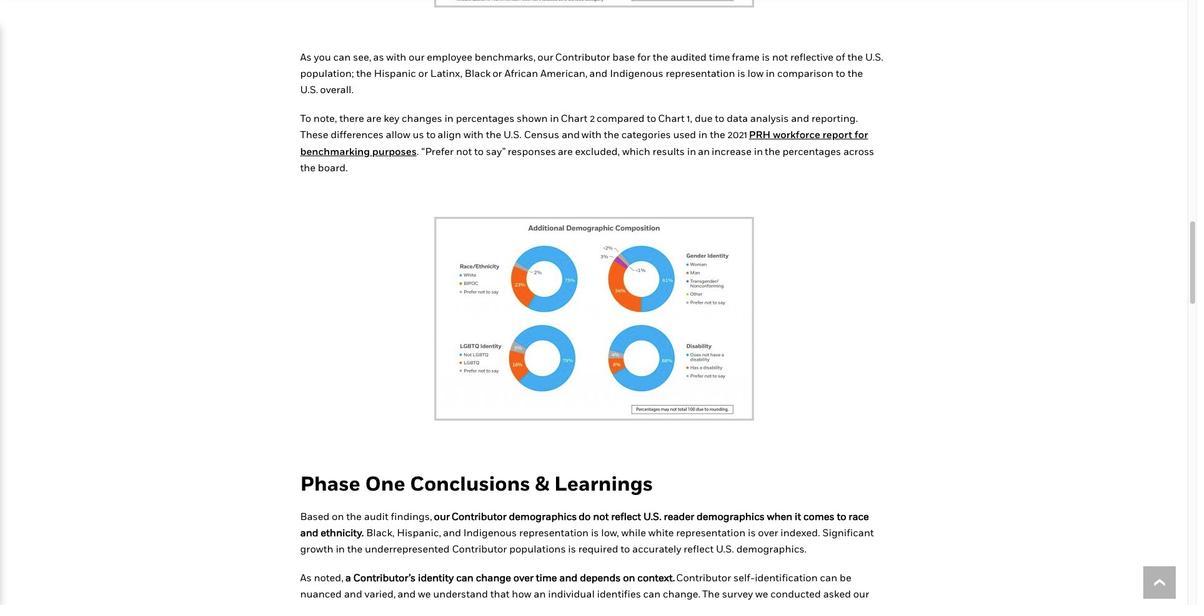 Task type: vqa. For each thing, say whether or not it's contained in the screenshot.
Key
yes



Task type: locate. For each thing, give the bounding box(es) containing it.
and inside the to note, there are key changes in percentages shown in chart 2 compared to chart 1, due to data analysis and reporting. these differences allow us to align with the u.s. census and with the categories used in the 2021
[[791, 112, 810, 124]]

indigenous down our contributor
[[464, 526, 517, 539]]

findings,
[[391, 510, 432, 523]]

over up demographics.
[[758, 526, 779, 539]]

you
[[314, 51, 331, 63]]

representation down demographics in the right of the page
[[676, 526, 746, 539]]

there
[[340, 112, 364, 124]]

benchmarks, our contributor
[[475, 51, 610, 63]]

is
[[762, 51, 770, 63], [738, 67, 746, 79], [591, 526, 599, 539], [748, 526, 756, 539], [568, 543, 576, 555]]

1 horizontal spatial reflect
[[684, 543, 714, 555]]

population;
[[300, 67, 354, 79]]

they down understand
[[455, 604, 475, 605]]

time
[[536, 571, 557, 584]]

1 vertical spatial reflect
[[684, 543, 714, 555]]

used
[[673, 128, 696, 141]]

0 vertical spatial over
[[758, 526, 779, 539]]

identify,
[[477, 604, 515, 605]]

1 horizontal spatial indigenous
[[610, 67, 664, 79]]

while
[[622, 526, 646, 539]]

not for . "prefer not to say" responses are excluded, which results in an increase in the percentages across the board.
[[456, 145, 472, 157]]

not
[[773, 51, 788, 63], [456, 145, 472, 157], [593, 510, 609, 523]]

our right 'asked'
[[854, 588, 870, 600]]

they
[[455, 604, 475, 605], [707, 604, 728, 605]]

the
[[653, 51, 668, 63], [848, 51, 863, 63], [356, 67, 372, 79], [848, 67, 863, 79], [486, 128, 501, 141], [604, 128, 620, 141], [710, 128, 726, 141], [300, 161, 316, 174], [346, 510, 362, 523], [347, 543, 363, 555]]

0 vertical spatial contributor
[[452, 543, 507, 555]]

the down 'see, as'
[[356, 67, 372, 79]]

can up will
[[644, 588, 661, 600]]

is left required
[[568, 543, 576, 555]]

contributor up change. the
[[676, 571, 731, 584]]

to inside black, hispanic, and indigenous representation is low, while white representation is over indexed. significant growth in the underrepresented contributor populations is required to accurately reflect u.s. demographics.
[[621, 543, 630, 555]]

percentages
[[456, 112, 515, 124], [783, 145, 841, 157]]

u.s. up say" responses are
[[504, 128, 522, 141]]

in up to align
[[445, 112, 454, 124]]

0 vertical spatial on
[[332, 510, 344, 523]]

u.s. inside the to note, there are key changes in percentages shown in chart 2 compared to chart 1, due to data analysis and reporting. these differences allow us to align with the u.s. census and with the categories used in the 2021
[[504, 128, 522, 141]]

our inside as you can see, as with our employee benchmarks, our contributor base for the audited time frame is not reflective of the u.s. population; the hispanic or latinx, black or african american, and indigenous representation is low in comparison to the u.s. overall.
[[409, 51, 425, 63]]

and up 'workforce report for'
[[791, 112, 810, 124]]

underrepresented
[[365, 543, 450, 555]]

1 vertical spatial over
[[514, 571, 534, 584]]

they down survey
[[707, 604, 728, 605]]

to left race
[[837, 510, 847, 523]]

representation inside as you can see, as with our employee benchmarks, our contributor base for the audited time frame is not reflective of the u.s. population; the hispanic or latinx, black or african american, and indigenous representation is low in comparison to the u.s. overall.
[[666, 67, 735, 79]]

to inside the to note, there are key changes in percentages shown in chart 2 compared to chart 1, due to data analysis and reporting. these differences allow us to align with the u.s. census and with the categories used in the 2021
[[715, 112, 725, 124]]

individual
[[548, 588, 595, 600]]

to inside contributor self-identification can be nuanced and varied, and we understand that how an individual identifies can change. the survey we conducted asked our contributors to inform us of how they identify, and, moving forward, we will ensure that they can update that information
[[363, 604, 372, 605]]

black,
[[366, 526, 395, 539]]

not up 'comparison' on the right top of the page
[[773, 51, 788, 63]]

the inside black, hispanic, and indigenous representation is low, while white representation is over indexed. significant growth in the underrepresented contributor populations is required to accurately reflect u.s. demographics.
[[347, 543, 363, 555]]

context.
[[638, 571, 675, 584]]

as for as noted, a contributor's identity can change over time and depends on context.
[[300, 571, 312, 584]]

0 horizontal spatial we
[[418, 588, 431, 600]]

that down the conducted
[[785, 604, 804, 605]]

0 horizontal spatial percentages
[[456, 112, 515, 124]]

0 vertical spatial our
[[409, 51, 425, 63]]

is up demographics.
[[748, 526, 756, 539]]

0 vertical spatial indigenous
[[610, 67, 664, 79]]

contributor inside contributor self-identification can be nuanced and varied, and we understand that how an individual identifies can change. the survey we conducted asked our contributors to inform us of how they identify, and, moving forward, we will ensure that they can update that information
[[676, 571, 731, 584]]

in right low
[[766, 67, 775, 79]]

0 vertical spatial percentages
[[456, 112, 515, 124]]

change. the
[[663, 588, 720, 600]]

and
[[791, 112, 810, 124], [300, 526, 319, 539], [560, 571, 578, 584], [344, 588, 362, 600]]

our inside contributor self-identification can be nuanced and varied, and we understand that how an individual identifies can change. the survey we conducted asked our contributors to inform us of how they identify, and, moving forward, we will ensure that they can update that information
[[854, 588, 870, 600]]

indigenous inside as you can see, as with our employee benchmarks, our contributor base for the audited time frame is not reflective of the u.s. population; the hispanic or latinx, black or african american, and indigenous representation is low in comparison to the u.s. overall.
[[610, 67, 664, 79]]

contributor inside black, hispanic, and indigenous representation is low, while white representation is over indexed. significant growth in the underrepresented contributor populations is required to accurately reflect u.s. demographics.
[[452, 543, 507, 555]]

in down ethnicity.
[[336, 543, 345, 555]]

1 as from the top
[[300, 51, 312, 63]]

0 horizontal spatial on
[[332, 510, 344, 523]]

1 vertical spatial our
[[854, 588, 870, 600]]

not for our contributor demographics do not reflect u.s. reader demographics when it comes to race and ethnicity.
[[593, 510, 609, 523]]

the left board.
[[300, 161, 316, 174]]

to align
[[427, 128, 461, 141]]

census
[[524, 128, 560, 141]]

percentages up to align
[[456, 112, 515, 124]]

we up us of how
[[418, 588, 431, 600]]

to right "prefer
[[474, 145, 484, 157]]

u.s. inside the "our contributor demographics do not reflect u.s. reader demographics when it comes to race and ethnicity."
[[644, 510, 662, 523]]

1 vertical spatial percentages
[[783, 145, 841, 157]]

key
[[384, 112, 400, 124]]

not inside the "our contributor demographics do not reflect u.s. reader demographics when it comes to race and ethnicity."
[[593, 510, 609, 523]]

reflect down reader
[[684, 543, 714, 555]]

with up hispanic
[[387, 51, 406, 63]]

indigenous down for
[[610, 67, 664, 79]]

understand
[[433, 588, 488, 600]]

0 vertical spatial reflect
[[611, 510, 641, 523]]

prh
[[749, 128, 771, 141]]

2 they from the left
[[707, 604, 728, 605]]

contributor
[[452, 543, 507, 555], [676, 571, 731, 584]]

not down to align
[[456, 145, 472, 157]]

the up ethnicity.
[[346, 510, 362, 523]]

phase
[[300, 471, 361, 495]]

reflective
[[791, 51, 834, 63]]

the right for
[[653, 51, 668, 63]]

reflect inside the "our contributor demographics do not reflect u.s. reader demographics when it comes to race and ethnicity."
[[611, 510, 641, 523]]

demographics
[[697, 510, 765, 523]]

1 vertical spatial on
[[623, 571, 635, 584]]

black, hispanic, and indigenous representation is low, while white representation is over indexed. significant growth in the underrepresented contributor populations is required to accurately reflect u.s. demographics.
[[300, 526, 874, 555]]

prh workforce report for benchmarking purposes link
[[300, 128, 869, 157]]

changes
[[402, 112, 442, 124]]

0 horizontal spatial indigenous
[[464, 526, 517, 539]]

the inside the '. "prefer not to say" responses are excluded, which results in an increase in the percentages across the board.'
[[300, 161, 316, 174]]

with
[[387, 51, 406, 63], [464, 128, 484, 141]]

across
[[844, 145, 875, 157]]

2 vertical spatial not
[[593, 510, 609, 523]]

identity
[[418, 571, 454, 584]]

1 horizontal spatial contributor
[[676, 571, 731, 584]]

1 we from the left
[[418, 588, 431, 600]]

1 horizontal spatial we
[[756, 588, 769, 600]]

as up "nuanced"
[[300, 571, 312, 584]]

hispanic, and
[[397, 526, 461, 539]]

1 horizontal spatial percentages
[[783, 145, 841, 157]]

1 vertical spatial contributor
[[676, 571, 731, 584]]

0 horizontal spatial contributor
[[452, 543, 507, 555]]

percentages inside the to note, there are key changes in percentages shown in chart 2 compared to chart 1, due to data analysis and reporting. these differences allow us to align with the u.s. census and with the categories used in the 2021
[[456, 112, 515, 124]]

on up identifies
[[623, 571, 635, 584]]

to left the "inform"
[[363, 604, 372, 605]]

to inside the "our contributor demographics do not reflect u.s. reader demographics when it comes to race and ethnicity."
[[837, 510, 847, 523]]

u.s. up white on the right of the page
[[644, 510, 662, 523]]

that up identify, in the left bottom of the page
[[491, 588, 510, 600]]

0 vertical spatial not
[[773, 51, 788, 63]]

2 as from the top
[[300, 571, 312, 584]]

0 horizontal spatial that
[[491, 588, 510, 600]]

representation down audited
[[666, 67, 735, 79]]

u.s. down demographics in the right of the page
[[716, 543, 734, 555]]

1 vertical spatial as
[[300, 571, 312, 584]]

1 horizontal spatial our
[[854, 588, 870, 600]]

0 horizontal spatial over
[[514, 571, 534, 584]]

african
[[505, 67, 538, 79]]

our
[[409, 51, 425, 63], [854, 588, 870, 600]]

base
[[613, 51, 635, 63]]

that
[[491, 588, 510, 600], [686, 604, 705, 605], [785, 604, 804, 605]]

u.s. right the of
[[866, 51, 884, 63]]

can up understand
[[456, 571, 474, 584]]

1 horizontal spatial with
[[464, 128, 484, 141]]

in an increase
[[687, 145, 752, 157]]

reflect inside black, hispanic, and indigenous representation is low, while white representation is over indexed. significant growth in the underrepresented contributor populations is required to accurately reflect u.s. demographics.
[[684, 543, 714, 555]]

how
[[512, 588, 532, 600]]

can right "you"
[[334, 51, 351, 63]]

these
[[300, 128, 328, 141]]

black or
[[465, 67, 502, 79]]

1 vertical spatial with
[[464, 128, 484, 141]]

a
[[345, 571, 351, 584]]

based on the audit findings,
[[300, 510, 434, 523]]

and down a
[[344, 588, 362, 600]]

0 vertical spatial as
[[300, 51, 312, 63]]

.
[[417, 145, 419, 157]]

reader
[[664, 510, 695, 523]]

0 horizontal spatial not
[[456, 145, 472, 157]]

learnings
[[554, 471, 653, 495]]

on up ethnicity.
[[332, 510, 344, 523]]

0 horizontal spatial with
[[387, 51, 406, 63]]

to right due
[[715, 112, 725, 124]]

when
[[767, 510, 793, 523]]

contributor's
[[354, 571, 416, 584]]

that down change. the
[[686, 604, 705, 605]]

1 vertical spatial not
[[456, 145, 472, 157]]

as noted, a contributor's identity can change over time and depends on context.
[[300, 571, 675, 584]]

audit
[[364, 510, 389, 523]]

with right to align
[[464, 128, 484, 141]]

percentages down 'workforce report for'
[[783, 145, 841, 157]]

1 horizontal spatial over
[[758, 526, 779, 539]]

to
[[836, 67, 846, 79], [715, 112, 725, 124], [474, 145, 484, 157], [837, 510, 847, 523], [621, 543, 630, 555], [363, 604, 372, 605]]

to down 'while'
[[621, 543, 630, 555]]

2 horizontal spatial not
[[773, 51, 788, 63]]

1 they from the left
[[455, 604, 475, 605]]

asked
[[824, 588, 851, 600]]

say" responses are
[[486, 145, 573, 157]]

white
[[649, 526, 674, 539]]

due
[[695, 112, 713, 124]]

the up say" responses are
[[486, 128, 501, 141]]

not inside the '. "prefer not to say" responses are excluded, which results in an increase in the percentages across the board.'
[[456, 145, 472, 157]]

0 horizontal spatial they
[[455, 604, 475, 605]]

in down due
[[699, 128, 708, 141]]

varied, and
[[365, 588, 416, 600]]

as left "you"
[[300, 51, 312, 63]]

reflect up 'while'
[[611, 510, 641, 523]]

0 horizontal spatial reflect
[[611, 510, 641, 523]]

and inside contributor self-identification can be nuanced and varied, and we understand that how an individual identifies can change. the survey we conducted asked our contributors to inform us of how they identify, and, moving forward, we will ensure that they can update that information
[[344, 588, 362, 600]]

1 vertical spatial indigenous
[[464, 526, 517, 539]]

2 we from the left
[[756, 588, 769, 600]]

not up low,
[[593, 510, 609, 523]]

1 horizontal spatial not
[[593, 510, 609, 523]]

employee
[[427, 51, 473, 63]]

time frame
[[709, 51, 760, 63]]

the down ethnicity.
[[347, 543, 363, 555]]

representation down demographics do
[[519, 526, 589, 539]]

&
[[535, 471, 550, 495]]

our up or
[[409, 51, 425, 63]]

we up can update
[[756, 588, 769, 600]]

and down based
[[300, 526, 319, 539]]

as
[[300, 51, 312, 63], [300, 571, 312, 584]]

contributor up as noted, a contributor's identity can change over time and depends on context. at the bottom of the page
[[452, 543, 507, 555]]

as inside as you can see, as with our employee benchmarks, our contributor base for the audited time frame is not reflective of the u.s. population; the hispanic or latinx, black or african american, and indigenous representation is low in comparison to the u.s. overall.
[[300, 51, 312, 63]]

1 horizontal spatial they
[[707, 604, 728, 605]]

and inside the "our contributor demographics do not reflect u.s. reader demographics when it comes to race and ethnicity."
[[300, 526, 319, 539]]

can
[[334, 51, 351, 63], [456, 571, 474, 584], [820, 571, 838, 584], [644, 588, 661, 600]]

to down the of
[[836, 67, 846, 79]]

can left be in the bottom of the page
[[820, 571, 838, 584]]

over up the how
[[514, 571, 534, 584]]

0 horizontal spatial our
[[409, 51, 425, 63]]

1 horizontal spatial on
[[623, 571, 635, 584]]

0 vertical spatial with
[[387, 51, 406, 63]]

excluded,
[[575, 145, 620, 157]]

reflect
[[611, 510, 641, 523], [684, 543, 714, 555]]

representation
[[666, 67, 735, 79], [519, 526, 589, 539], [676, 526, 746, 539]]

the right the of
[[848, 51, 863, 63]]



Task type: describe. For each thing, give the bounding box(es) containing it.
as for as you can see, as with our employee benchmarks, our contributor base for the audited time frame is not reflective of the u.s. population; the hispanic or latinx, black or african american, and indigenous representation is low in comparison to the u.s. overall.
[[300, 51, 312, 63]]

low
[[748, 67, 764, 79]]

are
[[367, 112, 382, 124]]

with inside the to note, there are key changes in percentages shown in chart 2 compared to chart 1, due to data analysis and reporting. these differences allow us to align with the u.s. census and with the categories used in the 2021
[[464, 128, 484, 141]]

categories
[[622, 128, 671, 141]]

as you can see, as with our employee benchmarks, our contributor base for the audited time frame is not reflective of the u.s. population; the hispanic or latinx, black or african american, and indigenous representation is low in comparison to the u.s. overall.
[[300, 51, 884, 96]]

allow
[[386, 128, 410, 141]]

significant
[[823, 526, 874, 539]]

the up 'reporting.'
[[848, 67, 863, 79]]

reporting.
[[812, 112, 858, 124]]

is left low,
[[591, 526, 599, 539]]

prh workforce report for benchmarking purposes
[[300, 128, 869, 157]]

conducted
[[771, 588, 821, 600]]

which
[[623, 145, 651, 157]]

will
[[633, 604, 649, 605]]

ensure
[[651, 604, 683, 605]]

of
[[836, 51, 846, 63]]

can inside as you can see, as with our employee benchmarks, our contributor base for the audited time frame is not reflective of the u.s. population; the hispanic or latinx, black or african american, and indigenous representation is low in comparison to the u.s. overall.
[[334, 51, 351, 63]]

comes
[[804, 510, 835, 523]]

latinx,
[[431, 67, 463, 79]]

to note, there are key changes in percentages shown in chart 2 compared to chart 1, due to data analysis and reporting. these differences allow us to align with the u.s. census and with the categories used in the 2021
[[300, 112, 858, 141]]

purposes
[[372, 145, 417, 157]]

inform
[[375, 604, 406, 605]]

race
[[849, 510, 869, 523]]

over inside black, hispanic, and indigenous representation is low, while white representation is over indexed. significant growth in the underrepresented contributor populations is required to accurately reflect u.s. demographics.
[[758, 526, 779, 539]]

indexed.
[[781, 526, 821, 539]]

percentages inside the '. "prefer not to say" responses are excluded, which results in an increase in the percentages across the board.'
[[783, 145, 841, 157]]

demographics do
[[509, 510, 591, 523]]

hispanic
[[374, 67, 416, 79]]

note,
[[314, 112, 337, 124]]

us of how
[[409, 604, 452, 605]]

indigenous inside black, hispanic, and indigenous representation is low, while white representation is over indexed. significant growth in the underrepresented contributor populations is required to accurately reflect u.s. demographics.
[[464, 526, 517, 539]]

u.s. overall.
[[300, 83, 354, 96]]

be
[[840, 571, 852, 584]]

in inside black, hispanic, and indigenous representation is low, while white representation is over indexed. significant growth in the underrepresented contributor populations is required to accurately reflect u.s. demographics.
[[336, 543, 345, 555]]

us
[[413, 128, 424, 141]]

to inside as you can see, as with our employee benchmarks, our contributor base for the audited time frame is not reflective of the u.s. population; the hispanic or latinx, black or african american, and indigenous representation is low in comparison to the u.s. overall.
[[836, 67, 846, 79]]

in chart
[[550, 112, 588, 124]]

noted,
[[314, 571, 344, 584]]

accurately
[[633, 543, 682, 555]]

based
[[300, 510, 330, 523]]

conclusions
[[410, 471, 530, 495]]

differences
[[331, 128, 384, 141]]

forward, we
[[577, 604, 631, 605]]

in inside as you can see, as with our employee benchmarks, our contributor base for the audited time frame is not reflective of the u.s. population; the hispanic or latinx, black or african american, and indigenous representation is low in comparison to the u.s. overall.
[[766, 67, 775, 79]]

workforce report for
[[773, 128, 869, 141]]

survey
[[722, 588, 753, 600]]

not inside as you can see, as with our employee benchmarks, our contributor base for the audited time frame is not reflective of the u.s. population; the hispanic or latinx, black or african american, and indigenous representation is low in comparison to the u.s. overall.
[[773, 51, 788, 63]]

"prefer
[[421, 145, 454, 157]]

it
[[795, 510, 802, 523]]

to chart
[[647, 112, 685, 124]]

change
[[476, 571, 511, 584]]

required
[[579, 543, 618, 555]]

2 compared
[[590, 112, 645, 124]]

ethnicity.
[[321, 526, 364, 539]]

board.
[[318, 161, 348, 174]]

contributors
[[300, 604, 360, 605]]

shown
[[517, 112, 548, 124]]

is left low
[[738, 67, 746, 79]]

u.s. inside black, hispanic, and indigenous representation is low, while white representation is over indexed. significant growth in the underrepresented contributor populations is required to accurately reflect u.s. demographics.
[[716, 543, 734, 555]]

nuanced
[[300, 588, 342, 600]]

to inside the '. "prefer not to say" responses are excluded, which results in an increase in the percentages across the board.'
[[474, 145, 484, 157]]

u.s. inside as you can see, as with our employee benchmarks, our contributor base for the audited time frame is not reflective of the u.s. population; the hispanic or latinx, black or african american, and indigenous representation is low in comparison to the u.s. overall.
[[866, 51, 884, 63]]

the up in an increase
[[710, 128, 726, 141]]

the down 2 compared at the top of page
[[604, 128, 620, 141]]

benchmarking
[[300, 145, 370, 157]]

with inside as you can see, as with our employee benchmarks, our contributor base for the audited time frame is not reflective of the u.s. population; the hispanic or latinx, black or african american, and indigenous representation is low in comparison to the u.s. overall.
[[387, 51, 406, 63]]

is up low
[[762, 51, 770, 63]]

2 horizontal spatial that
[[785, 604, 804, 605]]

data
[[727, 112, 748, 124]]

1 horizontal spatial that
[[686, 604, 705, 605]]

information
[[806, 604, 862, 605]]

1,
[[687, 112, 693, 124]]

and with
[[562, 128, 602, 141]]

populations
[[510, 543, 566, 555]]

audited
[[671, 51, 707, 63]]

identifies
[[597, 588, 641, 600]]

contributor self-identification can be nuanced and varied, and we understand that how an individual identifies can change. the survey we conducted asked our contributors to inform us of how they identify, and, moving forward, we will ensure that they can update that information 
[[300, 571, 874, 605]]

or
[[419, 67, 428, 79]]

comparison
[[778, 67, 834, 79]]

in the
[[754, 145, 781, 157]]

growth
[[300, 543, 334, 555]]

depends
[[580, 571, 621, 584]]

american, and
[[541, 67, 608, 79]]

and up individual
[[560, 571, 578, 584]]

can update
[[730, 604, 783, 605]]

phase one conclusions & learnings
[[300, 471, 653, 495]]

for
[[638, 51, 651, 63]]

identification
[[755, 571, 818, 584]]

one
[[365, 471, 406, 495]]

results
[[653, 145, 685, 157]]

and, moving
[[517, 604, 575, 605]]

our contributor
[[434, 510, 507, 523]]

an
[[534, 588, 546, 600]]



